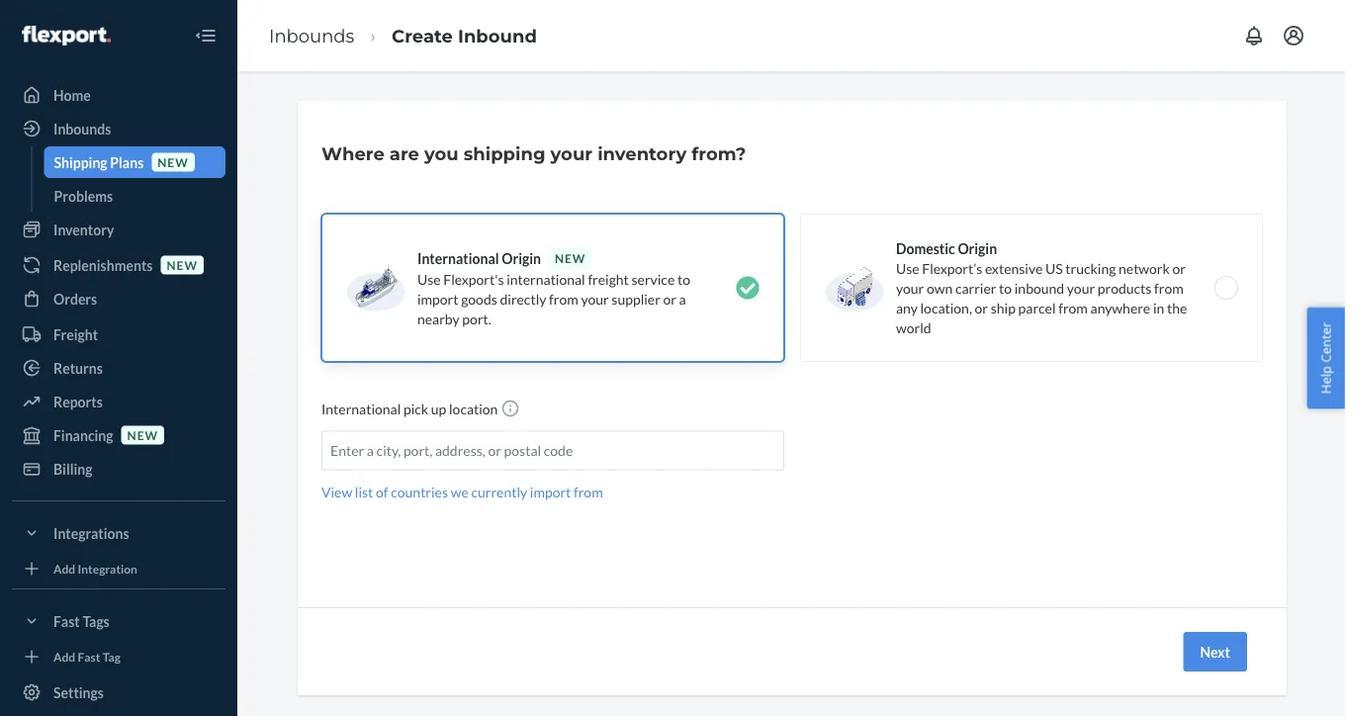 Task type: locate. For each thing, give the bounding box(es) containing it.
view
[[322, 484, 352, 501]]

1 horizontal spatial import
[[530, 484, 571, 501]]

integrations button
[[12, 517, 226, 549]]

import down code
[[530, 484, 571, 501]]

international for international origin
[[417, 250, 499, 267]]

reports
[[53, 393, 103, 410]]

international up enter
[[322, 401, 401, 417]]

0 horizontal spatial to
[[678, 271, 690, 287]]

new down the reports 'link' on the left bottom
[[127, 428, 158, 442]]

close navigation image
[[194, 24, 218, 47]]

0 vertical spatial a
[[679, 290, 686, 307]]

next button
[[1184, 632, 1247, 672]]

home link
[[12, 79, 226, 111]]

parcel
[[1019, 299, 1056, 316]]

or down carrier
[[975, 299, 988, 316]]

0 horizontal spatial use
[[417, 271, 441, 287]]

import up nearby
[[417, 290, 458, 307]]

a
[[679, 290, 686, 307], [367, 442, 374, 459]]

a left city,
[[367, 442, 374, 459]]

new
[[158, 155, 189, 169], [555, 251, 586, 265], [167, 258, 198, 272], [127, 428, 158, 442]]

up
[[431, 401, 446, 417]]

where are you shipping your inventory from?
[[322, 142, 746, 164]]

to inside use flexport's international freight service to import goods directly from your supplier or a nearby port.
[[678, 271, 690, 287]]

your right shipping
[[551, 142, 593, 164]]

own
[[927, 279, 953, 296]]

add up settings
[[53, 649, 75, 664]]

1 horizontal spatial inbounds link
[[269, 25, 355, 46]]

0 horizontal spatial origin
[[502, 250, 541, 267]]

add
[[53, 561, 75, 576], [53, 649, 75, 664]]

origin
[[958, 240, 997, 257], [502, 250, 541, 267]]

to up ship
[[999, 279, 1012, 296]]

origin for domestic
[[958, 240, 997, 257]]

new for replenishments
[[167, 258, 198, 272]]

inbounds inside breadcrumbs navigation
[[269, 25, 355, 46]]

fast left tag
[[78, 649, 100, 664]]

orders link
[[12, 283, 226, 315]]

anywhere
[[1091, 299, 1151, 316]]

origin up the flexport's at the top right
[[958, 240, 997, 257]]

code
[[544, 442, 573, 459]]

0 horizontal spatial international
[[322, 401, 401, 417]]

your inside use flexport's international freight service to import goods directly from your supplier or a nearby port.
[[581, 290, 609, 307]]

1 horizontal spatial origin
[[958, 240, 997, 257]]

directly
[[500, 290, 546, 307]]

add fast tag
[[53, 649, 121, 664]]

network
[[1119, 260, 1170, 276]]

next
[[1200, 644, 1231, 660]]

view list of countries we currently import from
[[322, 484, 603, 501]]

to inside domestic origin use flexport's extensive us trucking network or your own carrier to inbound your products from any location, or ship parcel from anywhere in the world
[[999, 279, 1012, 296]]

import inside use flexport's international freight service to import goods directly from your supplier or a nearby port.
[[417, 290, 458, 307]]

location
[[449, 401, 498, 417]]

inbound
[[458, 25, 537, 46]]

flexport's
[[922, 260, 983, 276]]

fast
[[53, 613, 80, 630], [78, 649, 100, 664]]

use up nearby
[[417, 271, 441, 287]]

returns link
[[12, 352, 226, 384]]

freight
[[53, 326, 98, 343]]

breadcrumbs navigation
[[253, 7, 553, 64]]

address,
[[435, 442, 486, 459]]

or
[[1173, 260, 1186, 276], [663, 290, 677, 307], [975, 299, 988, 316], [488, 442, 501, 459]]

2 add from the top
[[53, 649, 75, 664]]

1 horizontal spatial inbounds
[[269, 25, 355, 46]]

billing link
[[12, 453, 226, 485]]

0 horizontal spatial import
[[417, 290, 458, 307]]

origin for international
[[502, 250, 541, 267]]

in
[[1153, 299, 1165, 316]]

supplier
[[612, 290, 661, 307]]

use
[[896, 260, 920, 276], [417, 271, 441, 287]]

use inside use flexport's international freight service to import goods directly from your supplier or a nearby port.
[[417, 271, 441, 287]]

international up flexport's
[[417, 250, 499, 267]]

pick
[[404, 401, 428, 417]]

to right service
[[678, 271, 690, 287]]

1 horizontal spatial to
[[999, 279, 1012, 296]]

from
[[1155, 279, 1184, 296], [549, 290, 578, 307], [1059, 299, 1088, 316], [574, 484, 603, 501]]

international
[[417, 250, 499, 267], [322, 401, 401, 417]]

1 horizontal spatial international
[[417, 250, 499, 267]]

fast tags
[[53, 613, 110, 630]]

0 vertical spatial add
[[53, 561, 75, 576]]

nearby
[[417, 310, 460, 327]]

add left integration
[[53, 561, 75, 576]]

financing
[[53, 427, 113, 444]]

fast left tags
[[53, 613, 80, 630]]

a right the supplier
[[679, 290, 686, 307]]

new right plans
[[158, 155, 189, 169]]

a inside use flexport's international freight service to import goods directly from your supplier or a nearby port.
[[679, 290, 686, 307]]

or inside use flexport's international freight service to import goods directly from your supplier or a nearby port.
[[663, 290, 677, 307]]

0 vertical spatial inbounds link
[[269, 25, 355, 46]]

you
[[424, 142, 459, 164]]

origin inside domestic origin use flexport's extensive us trucking network or your own carrier to inbound your products from any location, or ship parcel from anywhere in the world
[[958, 240, 997, 257]]

0 vertical spatial fast
[[53, 613, 80, 630]]

or down service
[[663, 290, 677, 307]]

1 vertical spatial add
[[53, 649, 75, 664]]

1 horizontal spatial a
[[679, 290, 686, 307]]

new up international
[[555, 251, 586, 265]]

1 add from the top
[[53, 561, 75, 576]]

fast tags button
[[12, 605, 226, 637]]

us
[[1046, 260, 1063, 276]]

of
[[376, 484, 388, 501]]

1 vertical spatial international
[[322, 401, 401, 417]]

from right currently
[[574, 484, 603, 501]]

your up 'any' on the right
[[896, 279, 924, 296]]

use inside domestic origin use flexport's extensive us trucking network or your own carrier to inbound your products from any location, or ship parcel from anywhere in the world
[[896, 260, 920, 276]]

1 horizontal spatial use
[[896, 260, 920, 276]]

1 vertical spatial inbounds link
[[12, 113, 226, 144]]

new for shipping plans
[[158, 155, 189, 169]]

your down freight on the left top of page
[[581, 290, 609, 307]]

list
[[355, 484, 373, 501]]

inbounds
[[269, 25, 355, 46], [53, 120, 111, 137]]

0 vertical spatial inbounds
[[269, 25, 355, 46]]

orders
[[53, 290, 97, 307]]

inventory
[[53, 221, 114, 238]]

domestic origin use flexport's extensive us trucking network or your own carrier to inbound your products from any location, or ship parcel from anywhere in the world
[[896, 240, 1187, 336]]

import
[[417, 290, 458, 307], [530, 484, 571, 501]]

0 vertical spatial international
[[417, 250, 499, 267]]

fast inside dropdown button
[[53, 613, 80, 630]]

port,
[[403, 442, 433, 459]]

origin up international
[[502, 250, 541, 267]]

1 vertical spatial a
[[367, 442, 374, 459]]

we
[[451, 484, 469, 501]]

0 vertical spatial import
[[417, 290, 458, 307]]

shipping
[[464, 142, 546, 164]]

create inbound link
[[392, 25, 537, 46]]

to
[[678, 271, 690, 287], [999, 279, 1012, 296]]

international for international pick up location
[[322, 401, 401, 417]]

import inside button
[[530, 484, 571, 501]]

extensive
[[985, 260, 1043, 276]]

use down domestic
[[896, 260, 920, 276]]

international origin
[[417, 250, 541, 267]]

international pick up location
[[322, 401, 501, 417]]

add integration link
[[12, 557, 226, 581]]

1 vertical spatial import
[[530, 484, 571, 501]]

from up 'the'
[[1155, 279, 1184, 296]]

or right network
[[1173, 260, 1186, 276]]

import for from
[[530, 484, 571, 501]]

from down international
[[549, 290, 578, 307]]

0 horizontal spatial inbounds
[[53, 120, 111, 137]]

new up orders link
[[167, 258, 198, 272]]



Task type: vqa. For each thing, say whether or not it's contained in the screenshot.
'DSM886BQE3R'
no



Task type: describe. For each thing, give the bounding box(es) containing it.
flexport's
[[444, 271, 504, 287]]

create inbound
[[392, 25, 537, 46]]

international
[[507, 271, 585, 287]]

check circle image
[[736, 276, 760, 300]]

new for financing
[[127, 428, 158, 442]]

integrations
[[53, 525, 129, 542]]

returns
[[53, 360, 103, 376]]

ship
[[991, 299, 1016, 316]]

postal
[[504, 442, 541, 459]]

inventory
[[598, 142, 687, 164]]

from inside use flexport's international freight service to import goods directly from your supplier or a nearby port.
[[549, 290, 578, 307]]

currently
[[471, 484, 527, 501]]

flexport logo image
[[22, 26, 111, 45]]

tag
[[103, 649, 121, 664]]

service
[[632, 271, 675, 287]]

create
[[392, 25, 453, 46]]

view list of countries we currently import from button
[[322, 482, 603, 502]]

settings
[[53, 684, 104, 701]]

reports link
[[12, 386, 226, 417]]

products
[[1098, 279, 1152, 296]]

from right parcel
[[1059, 299, 1088, 316]]

from?
[[692, 142, 746, 164]]

shipping plans
[[54, 154, 144, 171]]

plans
[[110, 154, 144, 171]]

billing
[[53, 461, 93, 477]]

help
[[1317, 366, 1335, 394]]

center
[[1317, 322, 1335, 363]]

open notifications image
[[1243, 24, 1266, 47]]

where
[[322, 142, 385, 164]]

inbound
[[1015, 279, 1065, 296]]

enter
[[330, 442, 364, 459]]

add fast tag link
[[12, 645, 226, 669]]

freight link
[[12, 319, 226, 350]]

the
[[1167, 299, 1187, 316]]

0 horizontal spatial a
[[367, 442, 374, 459]]

inventory link
[[12, 214, 226, 245]]

freight
[[588, 271, 629, 287]]

enter a city, port, address, or postal code
[[330, 442, 573, 459]]

import for goods
[[417, 290, 458, 307]]

trucking
[[1066, 260, 1116, 276]]

replenishments
[[53, 257, 153, 274]]

home
[[53, 87, 91, 103]]

problems link
[[44, 180, 226, 212]]

inbounds link inside breadcrumbs navigation
[[269, 25, 355, 46]]

countries
[[391, 484, 448, 501]]

carrier
[[956, 279, 997, 296]]

help center button
[[1307, 307, 1345, 409]]

0 horizontal spatial inbounds link
[[12, 113, 226, 144]]

help center
[[1317, 322, 1335, 394]]

open account menu image
[[1282, 24, 1306, 47]]

add for add integration
[[53, 561, 75, 576]]

1 vertical spatial fast
[[78, 649, 100, 664]]

city,
[[377, 442, 401, 459]]

are
[[390, 142, 419, 164]]

new for international origin
[[555, 251, 586, 265]]

integration
[[78, 561, 137, 576]]

add for add fast tag
[[53, 649, 75, 664]]

port.
[[462, 310, 491, 327]]

your down the trucking
[[1067, 279, 1095, 296]]

add integration
[[53, 561, 137, 576]]

world
[[896, 319, 931, 336]]

1 vertical spatial inbounds
[[53, 120, 111, 137]]

location,
[[921, 299, 972, 316]]

tags
[[83, 613, 110, 630]]

problems
[[54, 187, 113, 204]]

shipping
[[54, 154, 107, 171]]

or left postal
[[488, 442, 501, 459]]

use flexport's international freight service to import goods directly from your supplier or a nearby port.
[[417, 271, 690, 327]]

domestic
[[896, 240, 955, 257]]

any
[[896, 299, 918, 316]]

from inside button
[[574, 484, 603, 501]]

goods
[[461, 290, 497, 307]]

settings link
[[12, 677, 226, 708]]



